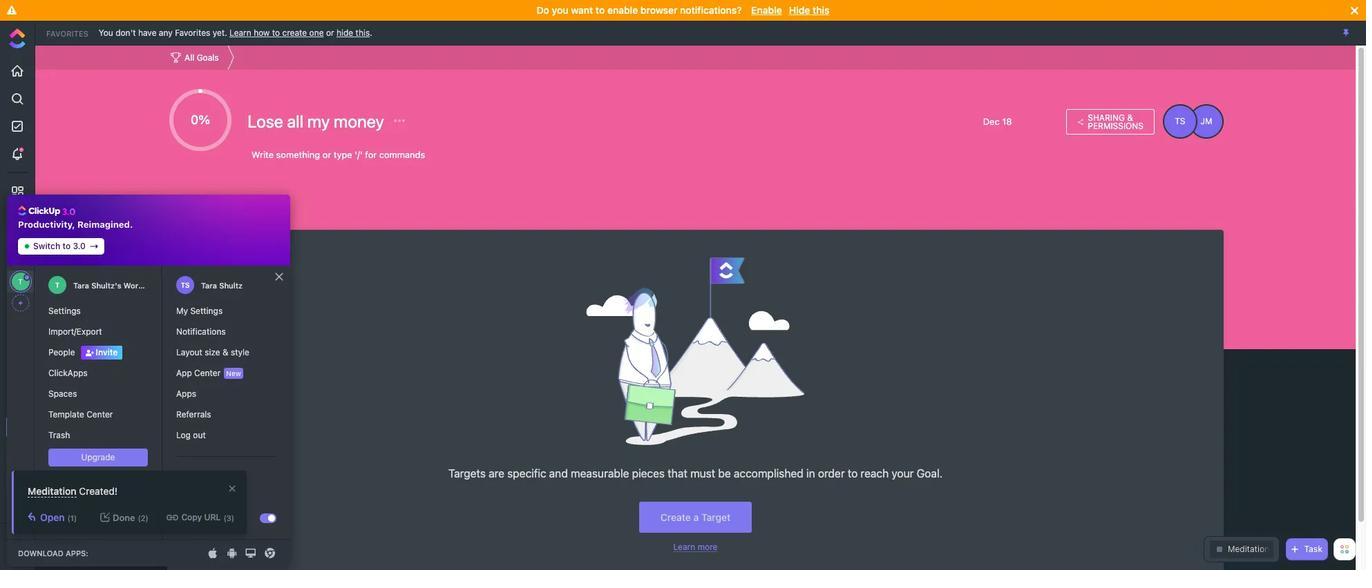 Task type: describe. For each thing, give the bounding box(es) containing it.
& for security & permissions
[[83, 472, 89, 482]]

1 vertical spatial ts
[[181, 281, 190, 290]]

apps link
[[176, 384, 276, 405]]

layout size & style
[[176, 348, 250, 358]]

1 vertical spatial list item
[[176, 488, 276, 509]]

measurable
[[571, 468, 629, 480]]

(1)
[[67, 514, 77, 523]]

created!
[[79, 486, 117, 498]]

people
[[48, 348, 75, 358]]

upgrade
[[81, 453, 115, 463]]

settings link
[[48, 301, 148, 322]]

download apps: link
[[18, 550, 88, 559]]

security & permissions link
[[48, 467, 148, 488]]

specific
[[507, 468, 546, 480]]

help link
[[176, 467, 276, 488]]

workspace
[[124, 281, 165, 290]]

be
[[718, 468, 731, 480]]

help
[[176, 472, 194, 482]]

you
[[99, 27, 113, 38]]

permissions for security
[[91, 472, 138, 482]]

notifications
[[176, 327, 226, 337]]

any
[[159, 27, 173, 38]]

enable
[[751, 4, 782, 16]]

learn how to create one link
[[230, 27, 324, 38]]

spaces
[[48, 389, 77, 400]]

all goals
[[185, 52, 219, 63]]

dark mode
[[176, 514, 219, 524]]

(3)
[[224, 514, 234, 523]]

apps:
[[66, 550, 88, 559]]

don't
[[116, 27, 136, 38]]

upgrade link
[[48, 449, 148, 467]]

to right the "want"
[[596, 4, 605, 16]]

to right how
[[272, 27, 280, 38]]

(2)
[[138, 514, 148, 523]]

in
[[807, 468, 815, 480]]

shultz
[[219, 281, 243, 290]]

switch to 3.0
[[33, 241, 86, 252]]

productivity, reimagined.
[[18, 219, 133, 230]]

tara shultz's workspace
[[73, 281, 165, 290]]

that
[[668, 468, 688, 480]]

sharing
[[1088, 112, 1125, 123]]

notifications link
[[176, 322, 276, 343]]

copy
[[181, 513, 202, 523]]

user settings menu list containing help
[[176, 458, 276, 529]]

open (1)
[[40, 512, 77, 524]]

one
[[309, 27, 324, 38]]

1 vertical spatial this
[[356, 27, 370, 38]]

center for app
[[194, 368, 221, 379]]

my settings link
[[176, 301, 276, 322]]

shultz's
[[91, 281, 121, 290]]

dark mode link
[[176, 509, 260, 529]]

2 vertical spatial ts
[[13, 536, 22, 545]]

dec
[[983, 116, 1000, 127]]

layout
[[176, 348, 202, 358]]

all goals link
[[167, 49, 222, 67]]

new
[[226, 370, 241, 378]]

list item containing people
[[48, 343, 148, 364]]

to right order
[[848, 468, 858, 480]]

center for template
[[87, 410, 113, 420]]

security
[[48, 472, 81, 482]]

enable
[[608, 4, 638, 16]]

must
[[691, 468, 716, 480]]

meditation created!
[[28, 486, 117, 498]]

your
[[892, 468, 914, 480]]

1 settings from the left
[[48, 306, 81, 317]]

you don't have any favorites yet. learn how to create one or hide this .
[[99, 27, 372, 38]]

hide
[[337, 27, 353, 38]]

18
[[1002, 116, 1012, 127]]

open
[[40, 512, 65, 524]]

& inside user settings menu list
[[223, 348, 229, 358]]

mode
[[197, 514, 219, 524]]

template
[[48, 410, 84, 420]]

sharing & permissions
[[1088, 112, 1144, 131]]

layout size & style link
[[176, 343, 276, 364]]

targets are specific and measurable pieces that must be accomplished in order to reach your goal.
[[449, 468, 943, 480]]

trash
[[48, 431, 70, 441]]

accomplished
[[734, 468, 804, 480]]

pieces
[[632, 468, 665, 480]]

do you want to enable browser notifications? enable hide this
[[537, 4, 830, 16]]

workspace settings menu list
[[48, 301, 148, 488]]

1 horizontal spatial favorites
[[175, 27, 210, 38]]

template center link
[[48, 405, 148, 426]]

jm
[[1201, 116, 1213, 126]]



Task type: locate. For each thing, give the bounding box(es) containing it.
0 horizontal spatial settings
[[48, 306, 81, 317]]

tara left shultz
[[201, 281, 217, 290]]

2 horizontal spatial &
[[1128, 112, 1133, 123]]

user settings menu list containing my settings
[[176, 301, 276, 458]]

referrals link
[[176, 405, 276, 426]]

to left '3.0'
[[63, 241, 71, 252]]

1 user settings menu list from the top
[[176, 301, 276, 458]]

learn
[[230, 27, 251, 38], [674, 543, 696, 553]]

0 vertical spatial this
[[813, 4, 830, 16]]

0 vertical spatial learn
[[230, 27, 251, 38]]

& for sharing & permissions
[[1128, 112, 1133, 123]]

size
[[205, 348, 220, 358]]

my
[[307, 111, 330, 131]]

dec 18 button
[[983, 116, 1060, 127]]

reach
[[861, 468, 889, 480]]

0 vertical spatial list item
[[48, 343, 148, 364]]

dec 18
[[983, 116, 1012, 127]]

center
[[194, 368, 221, 379], [87, 410, 113, 420]]

do
[[537, 4, 549, 16]]

tara for tara shultz's workspace
[[73, 281, 89, 290]]

1 horizontal spatial ts
[[181, 281, 190, 290]]

user settings menu list
[[176, 301, 276, 458], [176, 458, 276, 529]]

& inside sharing & permissions
[[1128, 112, 1133, 123]]

center inside user settings menu list
[[194, 368, 221, 379]]

favorites up all goals link
[[175, 27, 210, 38]]

to inside button
[[63, 241, 71, 252]]

3.0
[[73, 241, 86, 252]]

center inside workspace settings menu list
[[87, 410, 113, 420]]

referrals
[[176, 410, 211, 420]]

tara for tara shultz
[[201, 281, 217, 290]]

0 horizontal spatial permissions
[[91, 472, 138, 482]]

permissions inside security & permissions link
[[91, 472, 138, 482]]

0 vertical spatial center
[[194, 368, 221, 379]]

want
[[571, 4, 593, 16]]

are
[[489, 468, 505, 480]]

learn right yet.
[[230, 27, 251, 38]]

1 vertical spatial permissions
[[91, 472, 138, 482]]

0 vertical spatial permissions
[[1088, 121, 1144, 131]]

template center
[[48, 410, 113, 420]]

0 vertical spatial &
[[1128, 112, 1133, 123]]

t
[[18, 278, 23, 286], [55, 281, 60, 290], [15, 549, 20, 558]]

log out
[[176, 431, 206, 441]]

0 horizontal spatial tara
[[73, 281, 89, 290]]

0 horizontal spatial list item
[[48, 343, 148, 364]]

center down size
[[194, 368, 221, 379]]

1 tara from the left
[[73, 281, 89, 290]]

create a target
[[661, 512, 731, 524]]

switch to 3.0 button
[[18, 238, 104, 255]]

people link
[[48, 343, 75, 364]]

notifications?
[[680, 4, 742, 16]]

dark mode list item
[[176, 509, 276, 529]]

download apps: list
[[203, 549, 279, 559]]

ts t
[[13, 536, 22, 558]]

targets
[[449, 468, 486, 480]]

log out link
[[176, 426, 276, 447]]

you
[[552, 4, 569, 16]]

1 vertical spatial &
[[223, 348, 229, 358]]

1 horizontal spatial center
[[194, 368, 221, 379]]

have
[[138, 27, 157, 38]]

permissions for sharing
[[1088, 121, 1144, 131]]

1 vertical spatial center
[[87, 410, 113, 420]]

.
[[370, 27, 372, 38]]

how
[[254, 27, 270, 38]]

clickapps link
[[48, 364, 148, 384]]

spaces link
[[48, 384, 148, 405]]

import/export
[[48, 327, 102, 337]]

t inside 'ts t'
[[15, 549, 20, 558]]

center down spaces link
[[87, 410, 113, 420]]

all
[[287, 111, 304, 131]]

settings up import/export in the left of the page
[[48, 306, 81, 317]]

productivity,
[[18, 219, 75, 230]]

1 horizontal spatial settings
[[190, 306, 223, 317]]

import/export link
[[48, 322, 148, 343]]

2 user settings menu list from the top
[[176, 458, 276, 529]]

meditation
[[28, 486, 76, 498]]

lose all my money
[[248, 111, 388, 131]]

learn more link
[[674, 543, 718, 553]]

style
[[231, 348, 250, 358]]

done
[[113, 513, 135, 524]]

& right size
[[223, 348, 229, 358]]

1 horizontal spatial this
[[813, 4, 830, 16]]

list item down import/export in the left of the page
[[48, 343, 148, 364]]

0 horizontal spatial &
[[83, 472, 89, 482]]

create
[[282, 27, 307, 38]]

& right sharing
[[1128, 112, 1133, 123]]

0 horizontal spatial ts
[[13, 536, 22, 545]]

invite
[[96, 348, 118, 358]]

url
[[204, 513, 221, 523]]

1 vertical spatial learn
[[674, 543, 696, 553]]

ts up my
[[181, 281, 190, 290]]

app
[[176, 368, 192, 379]]

and
[[549, 468, 568, 480]]

1 horizontal spatial &
[[223, 348, 229, 358]]

2 vertical spatial &
[[83, 472, 89, 482]]

tara left shultz's
[[73, 281, 89, 290]]

list item
[[48, 343, 148, 364], [176, 488, 276, 509]]

2 settings from the left
[[190, 306, 223, 317]]

ts left 'jm'
[[1175, 116, 1186, 126]]

hide this link
[[337, 27, 370, 38]]

favorites left you
[[46, 29, 88, 38]]

1 horizontal spatial learn
[[674, 543, 696, 553]]

& up created!
[[83, 472, 89, 482]]

settings up notifications at bottom
[[190, 306, 223, 317]]

out
[[193, 431, 206, 441]]

tara shultz
[[201, 281, 243, 290]]

learn left more
[[674, 543, 696, 553]]

favorites
[[175, 27, 210, 38], [46, 29, 88, 38]]

or
[[326, 27, 334, 38]]

0 horizontal spatial learn
[[230, 27, 251, 38]]

log
[[176, 431, 191, 441]]

clickapps
[[48, 368, 88, 379]]

2 horizontal spatial ts
[[1175, 116, 1186, 126]]

1 horizontal spatial list item
[[176, 488, 276, 509]]

0 horizontal spatial center
[[87, 410, 113, 420]]

0 horizontal spatial this
[[356, 27, 370, 38]]

reimagined.
[[77, 219, 133, 230]]

apps
[[176, 389, 196, 400]]

list item up (3)
[[176, 488, 276, 509]]

tara
[[73, 281, 89, 290], [201, 281, 217, 290]]

done (2)
[[113, 513, 148, 524]]

0 horizontal spatial favorites
[[46, 29, 88, 38]]

trash link
[[48, 426, 148, 447]]

my
[[176, 306, 188, 317]]

browser
[[641, 4, 678, 16]]

dark
[[176, 514, 195, 524]]

1 horizontal spatial tara
[[201, 281, 217, 290]]

ts
[[1175, 116, 1186, 126], [181, 281, 190, 290], [13, 536, 22, 545]]

yet.
[[213, 27, 227, 38]]

task
[[1305, 545, 1323, 555]]

1 horizontal spatial permissions
[[1088, 121, 1144, 131]]

money
[[334, 111, 384, 131]]

2 tara from the left
[[201, 281, 217, 290]]

& inside workspace settings menu list
[[83, 472, 89, 482]]

ts up download
[[13, 536, 22, 545]]

0 vertical spatial ts
[[1175, 116, 1186, 126]]

security & permissions
[[48, 472, 138, 482]]



Task type: vqa. For each thing, say whether or not it's contained in the screenshot.
User Settings Menu "List" containing My Settings
yes



